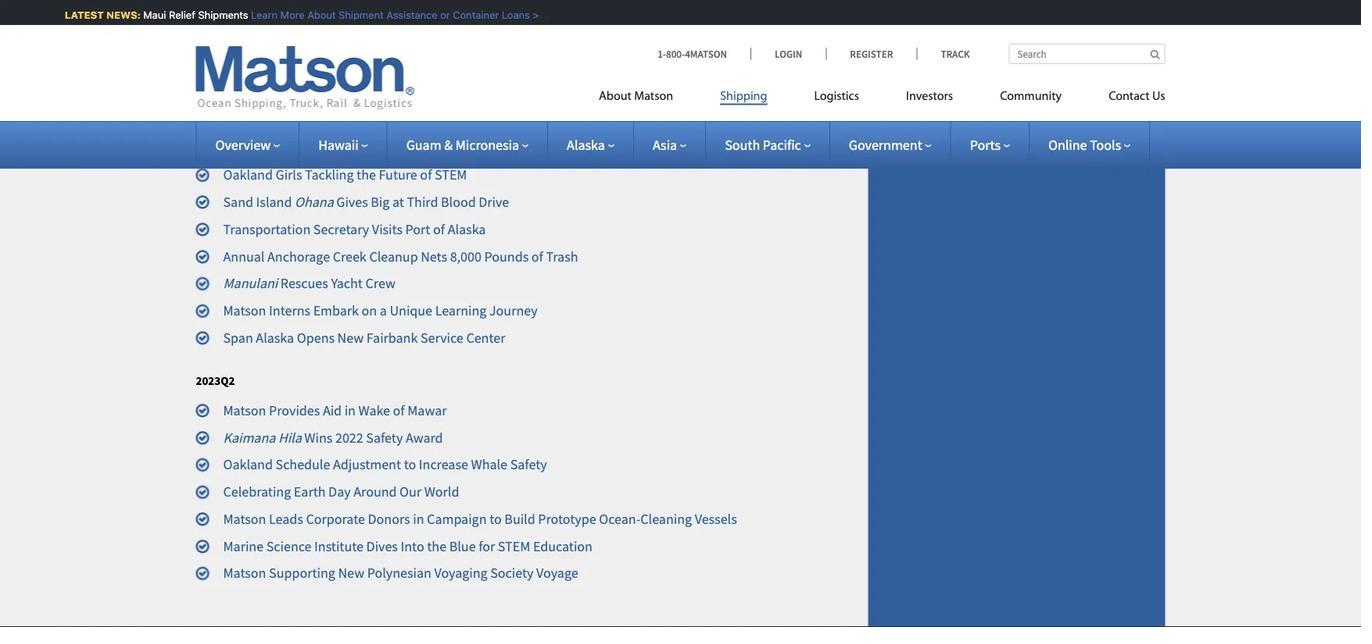Task type: locate. For each thing, give the bounding box(es) containing it.
1 vertical spatial stem
[[498, 538, 530, 556]]

journey
[[489, 303, 538, 320]]

marine science institute dives into the blue for stem education link
[[223, 538, 593, 556]]

a left 'glance'
[[965, 59, 972, 76]]

we
[[313, 52, 330, 70]]

register link
[[826, 47, 917, 60]]

1 horizontal spatial learn
[[371, 52, 404, 70]]

at down careers at matson
[[951, 59, 962, 76]]

oakland down the kaimana
[[223, 457, 273, 474]]

blue
[[449, 538, 476, 556]]

&
[[444, 136, 453, 154]]

at up track
[[947, 29, 959, 47]]

learn up success on the left top of the page
[[246, 9, 273, 21]]

1 vertical spatial oakland
[[223, 457, 273, 474]]

special
[[439, 139, 482, 157]]

job postings
[[900, 88, 974, 106]]

vessels
[[695, 511, 737, 529]]

celebrating
[[223, 484, 291, 502]]

marine
[[223, 538, 264, 556]]

and
[[718, 29, 740, 47], [795, 52, 817, 70]]

matson
[[962, 29, 1005, 47], [640, 52, 683, 70], [634, 90, 673, 103], [223, 303, 266, 320], [223, 402, 266, 420], [223, 511, 266, 529], [223, 566, 266, 583]]

tackling
[[305, 166, 354, 184]]

about
[[302, 9, 331, 21], [599, 90, 632, 103]]

matson supporting new polynesian voyaging society voyage link
[[223, 566, 578, 583]]

0 vertical spatial safety
[[366, 430, 403, 447]]

1 vertical spatial in
[[345, 402, 356, 420]]

matson's inside matson's success stems from its employees' ingenuity, dedication to progress, teamwork, and commitment to the communities we serve. learn more about our recent business efforts, matson in the community, and employee accomplishments.
[[196, 29, 247, 47]]

0 vertical spatial stem
[[435, 166, 467, 184]]

matson leads corporate donors in campaign to build prototype ocean-cleaning vessels link
[[223, 511, 737, 529]]

careers at matson
[[900, 29, 1005, 47]]

1 horizontal spatial about
[[599, 90, 632, 103]]

stem up society
[[498, 538, 530, 556]]

1 vertical spatial for
[[479, 538, 495, 556]]

service
[[421, 330, 464, 347]]

0 vertical spatial for
[[420, 139, 436, 157]]

to
[[580, 29, 592, 47], [196, 52, 208, 70], [404, 457, 416, 474], [490, 511, 502, 529]]

1 oakland from the top
[[223, 166, 273, 184]]

a right the on
[[380, 303, 387, 320]]

0 horizontal spatial alaska
[[256, 330, 294, 347]]

manulani rescues yacht crew
[[223, 275, 396, 293]]

at for benefits
[[951, 59, 962, 76]]

0 vertical spatial learn
[[246, 9, 273, 21]]

register
[[850, 47, 893, 60]]

island
[[256, 194, 292, 211]]

1 vertical spatial safety
[[510, 457, 547, 474]]

2 horizontal spatial alaska
[[567, 136, 605, 154]]

our
[[478, 52, 498, 70]]

the up employee
[[211, 52, 230, 70]]

new down institute
[[338, 566, 364, 583]]

history
[[309, 139, 352, 157]]

1 vertical spatial at
[[951, 59, 962, 76]]

0 vertical spatial oakland
[[223, 166, 273, 184]]

2 vertical spatial at
[[393, 194, 404, 211]]

recent
[[501, 52, 539, 70]]

ports
[[970, 136, 1001, 154]]

guam & micronesia
[[406, 136, 519, 154]]

benefits
[[900, 59, 948, 76]]

sand
[[223, 194, 253, 211]]

0 vertical spatial in
[[686, 52, 697, 70]]

0 vertical spatial a
[[965, 59, 972, 76]]

of up third
[[420, 166, 432, 184]]

logistics
[[814, 90, 859, 103]]

alaska link
[[567, 136, 615, 154]]

our
[[400, 484, 422, 502]]

matson up marine
[[223, 511, 266, 529]]

0 horizontal spatial for
[[420, 139, 436, 157]]

safety up oakland schedule adjustment to increase whale safety link
[[366, 430, 403, 447]]

0 vertical spatial alaska
[[567, 136, 605, 154]]

span alaska opens new fairbank service center
[[223, 330, 506, 347]]

oakland up sand
[[223, 166, 273, 184]]

0 horizontal spatial a
[[380, 303, 387, 320]]

stem up blood
[[435, 166, 467, 184]]

of right history
[[354, 139, 366, 157]]

overview link
[[215, 136, 280, 154]]

None search field
[[1009, 44, 1166, 64]]

0 vertical spatial and
[[718, 29, 740, 47]]

learn down its
[[371, 52, 404, 70]]

the right 800-
[[699, 52, 719, 70]]

about up stems
[[302, 9, 331, 21]]

in up into
[[413, 511, 424, 529]]

0 horizontal spatial safety
[[366, 430, 403, 447]]

increase
[[419, 457, 468, 474]]

in right aid
[[345, 402, 356, 420]]

transportation secretary visits port of alaska link
[[223, 221, 486, 238]]

1 vertical spatial learn
[[371, 52, 404, 70]]

at right big
[[393, 194, 404, 211]]

ohana
[[295, 194, 334, 211]]

center
[[466, 330, 506, 347]]

in
[[686, 52, 697, 70], [345, 402, 356, 420], [413, 511, 424, 529]]

oakland schedule adjustment to increase whale safety
[[223, 457, 547, 474]]

1 horizontal spatial stem
[[498, 538, 530, 556]]

shipments
[[193, 9, 243, 21]]

in right 800-
[[686, 52, 697, 70]]

1 vertical spatial alaska
[[448, 221, 486, 238]]

of left trash
[[532, 248, 543, 266]]

alaska down about matson
[[567, 136, 605, 154]]

nets
[[421, 248, 447, 266]]

to up employee
[[196, 52, 208, 70]]

benefits at a glance
[[900, 59, 1015, 76]]

alaska up 8,000
[[448, 221, 486, 238]]

matson's success stems from its employees' ingenuity, dedication to progress, teamwork, and commitment to the communities we serve. learn more about our recent business efforts, matson in the community, and employee accomplishments.
[[196, 29, 820, 92]]

and down the commitment
[[795, 52, 817, 70]]

1 vertical spatial a
[[380, 303, 387, 320]]

government
[[849, 136, 923, 154]]

2 oakland from the top
[[223, 457, 273, 474]]

wins
[[304, 430, 333, 447]]

0 horizontal spatial about
[[302, 9, 331, 21]]

donors
[[368, 511, 410, 529]]

secretary
[[313, 221, 369, 238]]

matson's
[[196, 29, 247, 47], [223, 139, 275, 157]]

cleaning
[[641, 511, 692, 529]]

whale
[[471, 457, 508, 474]]

and up 4matson
[[718, 29, 740, 47]]

leads
[[269, 511, 303, 529]]

education
[[533, 538, 593, 556]]

oakland girls tackling the future of stem
[[223, 166, 467, 184]]

commitment
[[743, 29, 820, 47]]

0 vertical spatial at
[[947, 29, 959, 47]]

1-
[[658, 47, 666, 60]]

1 vertical spatial about
[[599, 90, 632, 103]]

relief
[[164, 9, 190, 21]]

safety right whale
[[510, 457, 547, 474]]

matson's left long
[[223, 139, 275, 157]]

unique
[[390, 303, 432, 320]]

new down embark
[[338, 330, 364, 347]]

2 horizontal spatial in
[[686, 52, 697, 70]]

transportation secretary visits port of alaska
[[223, 221, 486, 238]]

glance
[[975, 59, 1015, 76]]

big
[[371, 194, 390, 211]]

award
[[406, 430, 443, 447]]

cleanup
[[369, 248, 418, 266]]

new
[[338, 330, 364, 347], [338, 566, 364, 583]]

online tools link
[[1049, 136, 1131, 154]]

1 vertical spatial matson's
[[223, 139, 275, 157]]

at
[[947, 29, 959, 47], [951, 59, 962, 76], [393, 194, 404, 211]]

matson down manulani
[[223, 303, 266, 320]]

hila
[[278, 430, 302, 447]]

matson down 1-
[[634, 90, 673, 103]]

interns
[[269, 303, 310, 320]]

1 horizontal spatial alaska
[[448, 221, 486, 238]]

stem
[[435, 166, 467, 184], [498, 538, 530, 556]]

matson down teamwork, on the top of page
[[640, 52, 683, 70]]

0 vertical spatial matson's
[[196, 29, 247, 47]]

1 horizontal spatial in
[[413, 511, 424, 529]]

for right blue on the left bottom
[[479, 538, 495, 556]]

fairbank
[[367, 330, 418, 347]]

success
[[250, 29, 295, 47]]

0 horizontal spatial stem
[[435, 166, 467, 184]]

4matson
[[685, 47, 727, 60]]

schedule
[[276, 457, 330, 474]]

future
[[379, 166, 417, 184]]

1-800-4matson
[[658, 47, 727, 60]]

2 vertical spatial alaska
[[256, 330, 294, 347]]

matson's down shipments
[[196, 29, 247, 47]]

for left &
[[420, 139, 436, 157]]

about down the 'efforts,'
[[599, 90, 632, 103]]

oakland girls tackling the future of stem link
[[223, 166, 467, 184]]

us
[[1153, 90, 1166, 103]]

1 horizontal spatial and
[[795, 52, 817, 70]]

alaska down interns on the left
[[256, 330, 294, 347]]

the up sand island ohana gives big at third blood drive
[[357, 166, 376, 184]]

login link
[[751, 47, 826, 60]]

overview
[[215, 136, 271, 154]]



Task type: vqa. For each thing, say whether or not it's contained in the screenshot.
Review Rates/Tariffs link
no



Task type: describe. For each thing, give the bounding box(es) containing it.
manulani
[[223, 275, 278, 293]]

employees'
[[383, 29, 450, 47]]

society
[[491, 566, 534, 583]]

hawaii link
[[318, 136, 368, 154]]

shipment
[[334, 9, 379, 21]]

span
[[223, 330, 253, 347]]

business
[[541, 52, 593, 70]]

matson supporting new polynesian voyaging society voyage
[[223, 566, 578, 583]]

dives
[[366, 538, 398, 556]]

corporate
[[306, 511, 365, 529]]

online
[[1049, 136, 1087, 154]]

support
[[369, 139, 417, 157]]

hawaii
[[318, 136, 359, 154]]

about matson
[[599, 90, 673, 103]]

matson down marine
[[223, 566, 266, 583]]

dedication
[[514, 29, 577, 47]]

contact
[[1109, 90, 1150, 103]]

matson up track
[[962, 29, 1005, 47]]

matson's for matson's long history of support for special olympics
[[223, 139, 275, 157]]

job postings link
[[900, 88, 974, 106]]

matson provides aid in wake of mawar link
[[223, 402, 447, 420]]

visits
[[372, 221, 403, 238]]

1 vertical spatial new
[[338, 566, 364, 583]]

news:
[[101, 9, 136, 21]]

online tools
[[1049, 136, 1122, 154]]

shipping
[[720, 90, 767, 103]]

stems
[[298, 29, 332, 47]]

adjustment
[[333, 457, 401, 474]]

blood
[[441, 194, 476, 211]]

of right port
[[433, 221, 445, 238]]

1 horizontal spatial for
[[479, 538, 495, 556]]

transportation
[[223, 221, 311, 238]]

investors
[[906, 90, 953, 103]]

annual
[[223, 248, 265, 266]]

matson's long history of support for special olympics
[[223, 139, 540, 157]]

Search search field
[[1009, 44, 1166, 64]]

annual anchorage creek cleanup nets 8,000 pounds of trash link
[[223, 248, 578, 266]]

to up our
[[404, 457, 416, 474]]

2 vertical spatial in
[[413, 511, 424, 529]]

kaimana
[[223, 430, 276, 447]]

olympics
[[485, 139, 540, 157]]

1 horizontal spatial safety
[[510, 457, 547, 474]]

1 horizontal spatial a
[[965, 59, 972, 76]]

2023q2
[[196, 374, 235, 389]]

in inside matson's success stems from its employees' ingenuity, dedication to progress, teamwork, and commitment to the communities we serve. learn more about our recent business efforts, matson in the community, and employee accomplishments.
[[686, 52, 697, 70]]

>
[[528, 9, 534, 21]]

2022
[[335, 430, 363, 447]]

about inside top menu "navigation"
[[599, 90, 632, 103]]

rescues
[[281, 275, 328, 293]]

ingenuity,
[[453, 29, 511, 47]]

voyage
[[537, 566, 578, 583]]

micronesia
[[456, 136, 519, 154]]

institute
[[314, 538, 364, 556]]

oakland for oakland girls tackling the future of stem
[[223, 166, 273, 184]]

matson up the kaimana
[[223, 402, 266, 420]]

serve.
[[333, 52, 368, 70]]

login
[[775, 47, 803, 60]]

into
[[401, 538, 424, 556]]

applicant
[[900, 118, 956, 136]]

oakland for oakland schedule adjustment to increase whale safety
[[223, 457, 273, 474]]

day
[[329, 484, 351, 502]]

on
[[362, 303, 377, 320]]

to left build
[[490, 511, 502, 529]]

ports link
[[970, 136, 1010, 154]]

learn inside matson's success stems from its employees' ingenuity, dedication to progress, teamwork, and commitment to the communities we serve. learn more about our recent business efforts, matson in the community, and employee accomplishments.
[[371, 52, 404, 70]]

1 vertical spatial and
[[795, 52, 817, 70]]

campaign
[[427, 511, 487, 529]]

from
[[335, 29, 363, 47]]

science
[[266, 538, 312, 556]]

asia link
[[653, 136, 687, 154]]

privacy
[[959, 118, 1001, 136]]

matson's for matson's success stems from its employees' ingenuity, dedication to progress, teamwork, and commitment to the communities we serve. learn more about our recent business efforts, matson in the community, and employee accomplishments.
[[196, 29, 247, 47]]

third
[[407, 194, 438, 211]]

pacific
[[763, 136, 801, 154]]

south
[[725, 136, 760, 154]]

800-
[[666, 47, 685, 60]]

guam
[[406, 136, 441, 154]]

earth
[[294, 484, 326, 502]]

of right wake
[[393, 402, 405, 420]]

0 vertical spatial about
[[302, 9, 331, 21]]

0 vertical spatial new
[[338, 330, 364, 347]]

0 horizontal spatial in
[[345, 402, 356, 420]]

latest
[[60, 9, 99, 21]]

more
[[407, 52, 438, 70]]

long
[[277, 139, 307, 157]]

0 horizontal spatial learn
[[246, 9, 273, 21]]

south pacific link
[[725, 136, 811, 154]]

world
[[424, 484, 459, 502]]

loans
[[497, 9, 525, 21]]

prototype
[[538, 511, 596, 529]]

matson inside matson's success stems from its employees' ingenuity, dedication to progress, teamwork, and commitment to the communities we serve. learn more about our recent business efforts, matson in the community, and employee accomplishments.
[[640, 52, 683, 70]]

applicant privacy statement
[[900, 118, 1065, 136]]

0 horizontal spatial and
[[718, 29, 740, 47]]

blue matson logo with ocean, shipping, truck, rail and logistics written beneath it. image
[[196, 46, 415, 110]]

at for careers
[[947, 29, 959, 47]]

matson inside top menu "navigation"
[[634, 90, 673, 103]]

search image
[[1151, 49, 1160, 59]]

government link
[[849, 136, 932, 154]]

tools
[[1090, 136, 1122, 154]]

assistance
[[381, 9, 433, 21]]

the right into
[[427, 538, 447, 556]]

learn more about shipment assistance or container loans > link
[[246, 9, 534, 21]]

embark
[[313, 303, 359, 320]]

girls
[[276, 166, 302, 184]]

span alaska opens new fairbank service center link
[[223, 330, 506, 347]]

job
[[900, 88, 922, 106]]

latest news: maui relief shipments learn more about shipment assistance or container loans >
[[60, 9, 534, 21]]

to up business
[[580, 29, 592, 47]]

drive
[[479, 194, 509, 211]]

crew
[[366, 275, 396, 293]]

top menu navigation
[[599, 83, 1166, 115]]

opens
[[297, 330, 335, 347]]

marine science institute dives into the blue for stem education
[[223, 538, 593, 556]]

pounds
[[484, 248, 529, 266]]

maui
[[138, 9, 161, 21]]



